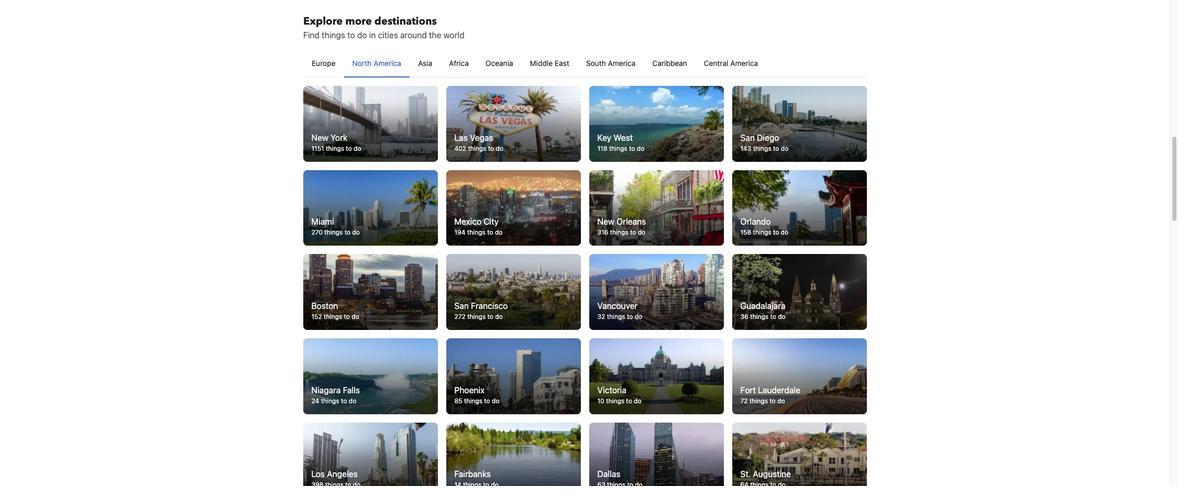 Task type: locate. For each thing, give the bounding box(es) containing it.
2 horizontal spatial america
[[731, 59, 758, 68]]

things down "vancouver"
[[607, 313, 626, 321]]

new york 1151 things to do
[[312, 133, 362, 152]]

do inside victoria 10 things to do
[[634, 397, 642, 405]]

boston image
[[303, 254, 438, 330]]

do right 158
[[781, 229, 789, 237]]

to right 152
[[344, 313, 350, 321]]

do inside boston 152 things to do
[[352, 313, 360, 321]]

new up 316
[[598, 217, 615, 227]]

san diego 143 things to do
[[741, 133, 789, 152]]

america right north
[[374, 59, 401, 68]]

to inside key west 118 things to do
[[630, 145, 636, 152]]

fairbanks image
[[446, 423, 581, 486]]

to down lauderdale
[[770, 397, 776, 405]]

things down niagara
[[321, 397, 340, 405]]

do right "10"
[[634, 397, 642, 405]]

things inside victoria 10 things to do
[[607, 397, 625, 405]]

152
[[312, 313, 322, 321]]

things down mexico
[[468, 229, 486, 237]]

phoenix
[[455, 386, 485, 395]]

explore more destinations find things to do in cities around the world
[[303, 14, 465, 40]]

do right 270
[[353, 229, 360, 237]]

0 horizontal spatial new
[[312, 133, 329, 142]]

things inside niagara falls 24 things to do
[[321, 397, 340, 405]]

194
[[455, 229, 466, 237]]

to inside explore more destinations find things to do in cities around the world
[[348, 31, 355, 40]]

do inside vancouver 32 things to do
[[635, 313, 643, 321]]

niagara falls image
[[303, 339, 438, 414]]

san up 272 on the left of the page
[[455, 301, 469, 311]]

the
[[429, 31, 441, 40]]

caribbean button
[[644, 50, 696, 77]]

to down west
[[630, 145, 636, 152]]

do right 402
[[496, 145, 504, 152]]

things right 272 on the left of the page
[[468, 313, 486, 321]]

0 vertical spatial san
[[741, 133, 755, 142]]

america
[[374, 59, 401, 68], [608, 59, 636, 68], [731, 59, 758, 68]]

do down francisco at the bottom of the page
[[496, 313, 503, 321]]

to right 158
[[774, 229, 780, 237]]

to down more
[[348, 31, 355, 40]]

things down miami
[[325, 229, 343, 237]]

augustine
[[754, 470, 792, 479]]

orlando image
[[733, 170, 867, 246]]

to down phoenix
[[485, 397, 491, 405]]

do right 143
[[782, 145, 789, 152]]

158
[[741, 229, 752, 237]]

new up 1151
[[312, 133, 329, 142]]

do down "vancouver"
[[635, 313, 643, 321]]

fort lauderdale 72 things to do
[[741, 386, 801, 405]]

things inside new orleans 316 things to do
[[611, 229, 629, 237]]

orleans
[[617, 217, 646, 227]]

san up 143
[[741, 133, 755, 142]]

dallas link
[[590, 423, 724, 486]]

los angeles
[[312, 470, 358, 479]]

miami image
[[303, 170, 438, 246]]

north
[[352, 59, 372, 68]]

st.
[[741, 470, 751, 479]]

st. augustine link
[[733, 423, 867, 486]]

to down "falls"
[[341, 397, 347, 405]]

24
[[312, 397, 320, 405]]

do down orleans
[[638, 229, 646, 237]]

do inside niagara falls 24 things to do
[[349, 397, 357, 405]]

to down victoria
[[627, 397, 633, 405]]

things down the 'diego'
[[754, 145, 772, 152]]

to down "vancouver"
[[628, 313, 634, 321]]

america for south america
[[608, 59, 636, 68]]

do inside san diego 143 things to do
[[782, 145, 789, 152]]

new orleans 316 things to do
[[598, 217, 646, 237]]

things down phoenix
[[465, 397, 483, 405]]

things down boston
[[324, 313, 343, 321]]

to down francisco at the bottom of the page
[[488, 313, 494, 321]]

victoria image
[[590, 339, 724, 414]]

0 vertical spatial new
[[312, 133, 329, 142]]

san inside san diego 143 things to do
[[741, 133, 755, 142]]

key west 118 things to do
[[598, 133, 645, 152]]

things down west
[[610, 145, 628, 152]]

to down guadalajara
[[771, 313, 777, 321]]

mexico city image
[[446, 170, 581, 246]]

32
[[598, 313, 606, 321]]

dallas image
[[590, 423, 724, 486]]

america inside button
[[731, 59, 758, 68]]

402
[[455, 145, 467, 152]]

85
[[455, 397, 463, 405]]

things right 72
[[750, 397, 768, 405]]

to inside san diego 143 things to do
[[774, 145, 780, 152]]

3 america from the left
[[731, 59, 758, 68]]

guadalajara
[[741, 301, 786, 311]]

do left in
[[357, 31, 367, 40]]

new inside new york 1151 things to do
[[312, 133, 329, 142]]

0 horizontal spatial america
[[374, 59, 401, 68]]

143
[[741, 145, 752, 152]]

things down victoria
[[607, 397, 625, 405]]

things down orleans
[[611, 229, 629, 237]]

boston
[[312, 301, 338, 311]]

africa button
[[441, 50, 477, 77]]

fairbanks
[[455, 470, 491, 479]]

tab list
[[303, 50, 867, 78]]

san for san francisco
[[455, 301, 469, 311]]

oceania button
[[477, 50, 522, 77]]

to
[[348, 31, 355, 40], [346, 145, 352, 152], [489, 145, 495, 152], [630, 145, 636, 152], [774, 145, 780, 152], [345, 229, 351, 237], [488, 229, 494, 237], [631, 229, 637, 237], [774, 229, 780, 237], [344, 313, 350, 321], [488, 313, 494, 321], [628, 313, 634, 321], [771, 313, 777, 321], [341, 397, 347, 405], [485, 397, 491, 405], [627, 397, 633, 405], [770, 397, 776, 405]]

south america button
[[578, 50, 644, 77]]

1 vertical spatial san
[[455, 301, 469, 311]]

do down city
[[495, 229, 503, 237]]

phoenix 85 things to do
[[455, 386, 500, 405]]

in
[[369, 31, 376, 40]]

1 horizontal spatial new
[[598, 217, 615, 227]]

things inside "orlando 158 things to do"
[[754, 229, 772, 237]]

to down york
[[346, 145, 352, 152]]

1 vertical spatial new
[[598, 217, 615, 227]]

do right 152
[[352, 313, 360, 321]]

1 america from the left
[[374, 59, 401, 68]]

to right 270
[[345, 229, 351, 237]]

central america button
[[696, 50, 767, 77]]

to down city
[[488, 229, 494, 237]]

things inside san francisco 272 things to do
[[468, 313, 486, 321]]

to inside new york 1151 things to do
[[346, 145, 352, 152]]

asia button
[[410, 50, 441, 77]]

do down guadalajara
[[779, 313, 786, 321]]

europe
[[312, 59, 336, 68]]

america right central
[[731, 59, 758, 68]]

things inside fort lauderdale 72 things to do
[[750, 397, 768, 405]]

francisco
[[471, 301, 508, 311]]

new inside new orleans 316 things to do
[[598, 217, 615, 227]]

do right 118
[[637, 145, 645, 152]]

to down orleans
[[631, 229, 637, 237]]

do inside key west 118 things to do
[[637, 145, 645, 152]]

do inside new york 1151 things to do
[[354, 145, 362, 152]]

do down "falls"
[[349, 397, 357, 405]]

explore
[[303, 14, 343, 28]]

to down vegas
[[489, 145, 495, 152]]

1 horizontal spatial san
[[741, 133, 755, 142]]

things down orlando
[[754, 229, 772, 237]]

city
[[484, 217, 499, 227]]

new
[[312, 133, 329, 142], [598, 217, 615, 227]]

2 america from the left
[[608, 59, 636, 68]]

316
[[598, 229, 609, 237]]

10
[[598, 397, 605, 405]]

america right south
[[608, 59, 636, 68]]

asia
[[418, 59, 432, 68]]

things down guadalajara
[[751, 313, 769, 321]]

things down york
[[326, 145, 345, 152]]

things down vegas
[[468, 145, 487, 152]]

america for north america
[[374, 59, 401, 68]]

to inside san francisco 272 things to do
[[488, 313, 494, 321]]

do inside new orleans 316 things to do
[[638, 229, 646, 237]]

victoria 10 things to do
[[598, 386, 642, 405]]

do
[[357, 31, 367, 40], [354, 145, 362, 152], [496, 145, 504, 152], [637, 145, 645, 152], [782, 145, 789, 152], [353, 229, 360, 237], [495, 229, 503, 237], [638, 229, 646, 237], [781, 229, 789, 237], [352, 313, 360, 321], [496, 313, 503, 321], [635, 313, 643, 321], [779, 313, 786, 321], [349, 397, 357, 405], [492, 397, 500, 405], [634, 397, 642, 405], [778, 397, 786, 405]]

san diego image
[[733, 86, 867, 162]]

1 horizontal spatial america
[[608, 59, 636, 68]]

things
[[322, 31, 345, 40], [326, 145, 345, 152], [468, 145, 487, 152], [610, 145, 628, 152], [754, 145, 772, 152], [325, 229, 343, 237], [468, 229, 486, 237], [611, 229, 629, 237], [754, 229, 772, 237], [324, 313, 343, 321], [468, 313, 486, 321], [607, 313, 626, 321], [751, 313, 769, 321], [321, 397, 340, 405], [465, 397, 483, 405], [607, 397, 625, 405], [750, 397, 768, 405]]

los angeles link
[[303, 423, 438, 486]]

central america
[[704, 59, 758, 68]]

africa
[[449, 59, 469, 68]]

to inside vancouver 32 things to do
[[628, 313, 634, 321]]

san inside san francisco 272 things to do
[[455, 301, 469, 311]]

0 horizontal spatial san
[[455, 301, 469, 311]]

niagara
[[312, 386, 341, 395]]

do down lauderdale
[[778, 397, 786, 405]]

things inside boston 152 things to do
[[324, 313, 343, 321]]

1151
[[312, 145, 324, 152]]

to inside niagara falls 24 things to do
[[341, 397, 347, 405]]

do right 85
[[492, 397, 500, 405]]

to down the 'diego'
[[774, 145, 780, 152]]

san
[[741, 133, 755, 142], [455, 301, 469, 311]]

270
[[312, 229, 323, 237]]

vegas
[[470, 133, 494, 142]]

do inside las vegas 402 things to do
[[496, 145, 504, 152]]

do inside guadalajara 36 things to do
[[779, 313, 786, 321]]

key west image
[[590, 86, 724, 162]]

to inside "orlando 158 things to do"
[[774, 229, 780, 237]]

do right 1151
[[354, 145, 362, 152]]

things down explore
[[322, 31, 345, 40]]



Task type: vqa. For each thing, say whether or not it's contained in the screenshot.
Santa
no



Task type: describe. For each thing, give the bounding box(es) containing it.
do inside the 'mexico city 194 things to do'
[[495, 229, 503, 237]]

las vegas 402 things to do
[[455, 133, 504, 152]]

middle east button
[[522, 50, 578, 77]]

things inside vancouver 32 things to do
[[607, 313, 626, 321]]

phoenix image
[[446, 339, 581, 414]]

72
[[741, 397, 748, 405]]

boston 152 things to do
[[312, 301, 360, 321]]

america for central america
[[731, 59, 758, 68]]

new orleans image
[[590, 170, 724, 246]]

los
[[312, 470, 325, 479]]

guadalajara image
[[733, 254, 867, 330]]

victoria
[[598, 386, 627, 395]]

things inside phoenix 85 things to do
[[465, 397, 483, 405]]

things inside guadalajara 36 things to do
[[751, 313, 769, 321]]

things inside san diego 143 things to do
[[754, 145, 772, 152]]

mexico
[[455, 217, 482, 227]]

las
[[455, 133, 468, 142]]

to inside las vegas 402 things to do
[[489, 145, 495, 152]]

st. augustine image
[[733, 423, 867, 486]]

dallas
[[598, 470, 621, 479]]

st. augustine
[[741, 470, 792, 479]]

fort lauderdale image
[[733, 339, 867, 414]]

do inside explore more destinations find things to do in cities around the world
[[357, 31, 367, 40]]

south
[[586, 59, 606, 68]]

more
[[345, 14, 372, 28]]

to inside new orleans 316 things to do
[[631, 229, 637, 237]]

to inside fort lauderdale 72 things to do
[[770, 397, 776, 405]]

york
[[331, 133, 348, 142]]

to inside victoria 10 things to do
[[627, 397, 633, 405]]

mexico city 194 things to do
[[455, 217, 503, 237]]

things inside the 'mexico city 194 things to do'
[[468, 229, 486, 237]]

do inside miami 270 things to do
[[353, 229, 360, 237]]

north america button
[[344, 50, 410, 77]]

new for new orleans
[[598, 217, 615, 227]]

falls
[[343, 386, 360, 395]]

118
[[598, 145, 608, 152]]

key
[[598, 133, 612, 142]]

cities
[[378, 31, 398, 40]]

niagara falls 24 things to do
[[312, 386, 360, 405]]

san francisco 272 things to do
[[455, 301, 508, 321]]

vancouver
[[598, 301, 638, 311]]

things inside new york 1151 things to do
[[326, 145, 345, 152]]

new for new york
[[312, 133, 329, 142]]

north america
[[352, 59, 401, 68]]

miami
[[312, 217, 334, 227]]

things inside key west 118 things to do
[[610, 145, 628, 152]]

central
[[704, 59, 729, 68]]

to inside boston 152 things to do
[[344, 313, 350, 321]]

272
[[455, 313, 466, 321]]

do inside phoenix 85 things to do
[[492, 397, 500, 405]]

tab list containing europe
[[303, 50, 867, 78]]

las vegas image
[[446, 86, 581, 162]]

orlando 158 things to do
[[741, 217, 789, 237]]

miami 270 things to do
[[312, 217, 360, 237]]

to inside the 'mexico city 194 things to do'
[[488, 229, 494, 237]]

vancouver 32 things to do
[[598, 301, 643, 321]]

europe button
[[303, 50, 344, 77]]

orlando
[[741, 217, 771, 227]]

around
[[400, 31, 427, 40]]

south america
[[586, 59, 636, 68]]

to inside phoenix 85 things to do
[[485, 397, 491, 405]]

fairbanks link
[[446, 423, 581, 486]]

new york image
[[303, 86, 438, 162]]

destinations
[[375, 14, 437, 28]]

guadalajara 36 things to do
[[741, 301, 786, 321]]

fort
[[741, 386, 756, 395]]

oceania
[[486, 59, 513, 68]]

world
[[444, 31, 465, 40]]

do inside san francisco 272 things to do
[[496, 313, 503, 321]]

to inside guadalajara 36 things to do
[[771, 313, 777, 321]]

west
[[614, 133, 633, 142]]

san for san diego
[[741, 133, 755, 142]]

middle east
[[530, 59, 570, 68]]

36
[[741, 313, 749, 321]]

angeles
[[327, 470, 358, 479]]

to inside miami 270 things to do
[[345, 229, 351, 237]]

find
[[303, 31, 320, 40]]

things inside explore more destinations find things to do in cities around the world
[[322, 31, 345, 40]]

lauderdale
[[759, 386, 801, 395]]

things inside las vegas 402 things to do
[[468, 145, 487, 152]]

san francisco image
[[446, 254, 581, 330]]

things inside miami 270 things to do
[[325, 229, 343, 237]]

caribbean
[[653, 59, 687, 68]]

diego
[[758, 133, 780, 142]]

do inside "orlando 158 things to do"
[[781, 229, 789, 237]]

vancouver image
[[590, 254, 724, 330]]

los angeles image
[[303, 423, 438, 486]]

east
[[555, 59, 570, 68]]

do inside fort lauderdale 72 things to do
[[778, 397, 786, 405]]

middle
[[530, 59, 553, 68]]



